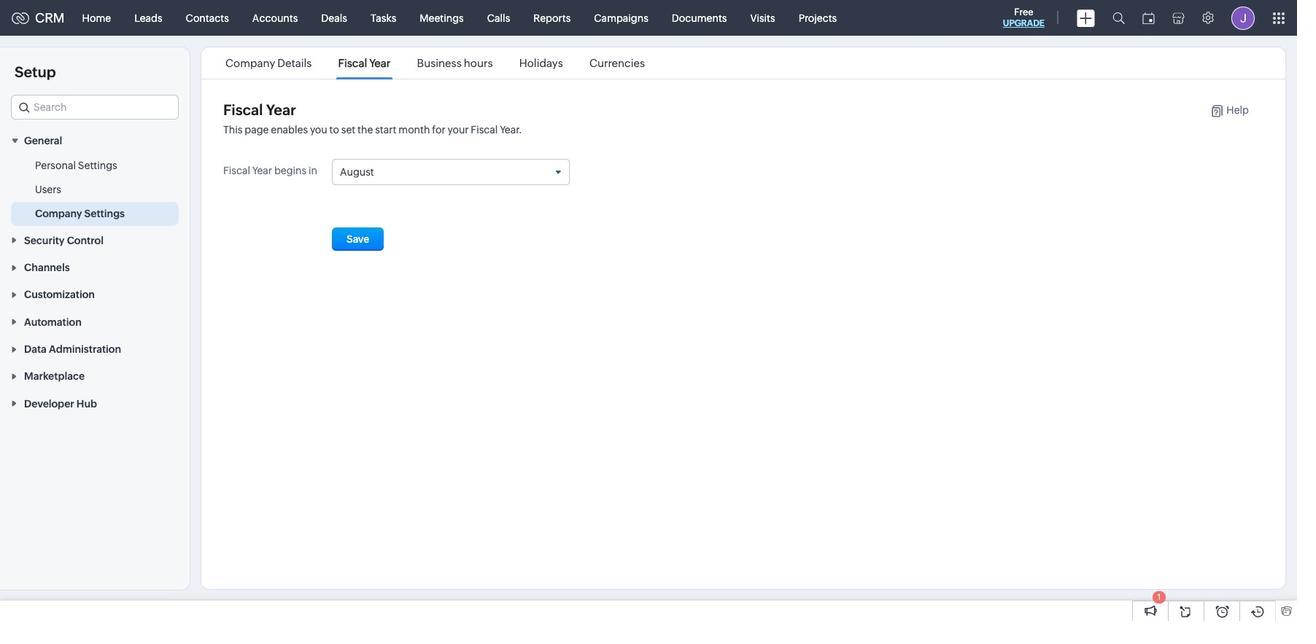 Task type: locate. For each thing, give the bounding box(es) containing it.
company for company settings
[[35, 208, 82, 220]]

business hours link
[[415, 57, 495, 69]]

year inside list
[[370, 57, 391, 69]]

calls
[[487, 12, 510, 24]]

settings up security control "dropdown button"
[[84, 208, 125, 220]]

year left begins
[[252, 165, 272, 177]]

your
[[448, 124, 469, 136]]

fiscal year link
[[336, 57, 393, 69]]

data administration button
[[0, 336, 190, 363]]

currencies
[[590, 57, 645, 69]]

customization button
[[0, 281, 190, 308]]

company
[[226, 57, 275, 69], [35, 208, 82, 220]]

0 horizontal spatial fiscal year
[[223, 101, 296, 118]]

fiscal down the deals
[[338, 57, 367, 69]]

2 vertical spatial year
[[252, 165, 272, 177]]

crm link
[[12, 10, 65, 26]]

campaigns link
[[583, 0, 660, 35]]

settings for company settings
[[84, 208, 125, 220]]

to
[[330, 124, 339, 136]]

fiscal year down tasks
[[338, 57, 391, 69]]

1 vertical spatial fiscal year
[[223, 101, 296, 118]]

deals
[[321, 12, 347, 24]]

0 vertical spatial settings
[[78, 160, 117, 172]]

security control
[[24, 235, 104, 246]]

1 horizontal spatial company
[[226, 57, 275, 69]]

create menu element
[[1069, 0, 1104, 35]]

reports link
[[522, 0, 583, 35]]

in
[[309, 165, 317, 177]]

contacts link
[[174, 0, 241, 35]]

marketplace
[[24, 371, 85, 383]]

None submit
[[332, 228, 384, 251]]

0 horizontal spatial company
[[35, 208, 82, 220]]

business
[[417, 57, 462, 69]]

1 vertical spatial company
[[35, 208, 82, 220]]

company inside company settings link
[[35, 208, 82, 220]]

personal settings
[[35, 160, 117, 172]]

year down tasks
[[370, 57, 391, 69]]

company down users
[[35, 208, 82, 220]]

list containing company details
[[212, 47, 658, 79]]

customization
[[24, 289, 95, 301]]

fiscal year
[[338, 57, 391, 69], [223, 101, 296, 118]]

free upgrade
[[1004, 7, 1045, 28]]

tasks link
[[359, 0, 408, 35]]

the
[[358, 124, 373, 136]]

settings for personal settings
[[78, 160, 117, 172]]

settings
[[78, 160, 117, 172], [84, 208, 125, 220]]

page
[[245, 124, 269, 136]]

home
[[82, 12, 111, 24]]

free
[[1015, 7, 1034, 18]]

1 horizontal spatial fiscal year
[[338, 57, 391, 69]]

help link
[[1197, 104, 1250, 118]]

accounts link
[[241, 0, 310, 35]]

fiscal right your
[[471, 124, 498, 136]]

upgrade
[[1004, 18, 1045, 28]]

list
[[212, 47, 658, 79]]

fiscal down 'this'
[[223, 165, 250, 177]]

0 vertical spatial year
[[370, 57, 391, 69]]

year up enables
[[266, 101, 296, 118]]

start
[[375, 124, 397, 136]]

1 vertical spatial settings
[[84, 208, 125, 220]]

control
[[67, 235, 104, 246]]

personal
[[35, 160, 76, 172]]

0 vertical spatial fiscal year
[[338, 57, 391, 69]]

holidays
[[519, 57, 563, 69]]

setup
[[15, 64, 56, 80]]

security
[[24, 235, 65, 246]]

channels
[[24, 262, 70, 274]]

automation
[[24, 317, 82, 328]]

year
[[370, 57, 391, 69], [266, 101, 296, 118], [252, 165, 272, 177]]

fiscal
[[338, 57, 367, 69], [223, 101, 263, 118], [471, 124, 498, 136], [223, 165, 250, 177]]

leads
[[134, 12, 162, 24]]

calls link
[[476, 0, 522, 35]]

fiscal year up page
[[223, 101, 296, 118]]

documents
[[672, 12, 727, 24]]

home link
[[71, 0, 123, 35]]

0 vertical spatial company
[[226, 57, 275, 69]]

company left details
[[226, 57, 275, 69]]

holidays link
[[517, 57, 566, 69]]

campaigns
[[594, 12, 649, 24]]

None field
[[11, 95, 179, 120]]

settings down general dropdown button
[[78, 160, 117, 172]]

accounts
[[252, 12, 298, 24]]

leads link
[[123, 0, 174, 35]]



Task type: describe. For each thing, give the bounding box(es) containing it.
company settings link
[[35, 207, 125, 221]]

search image
[[1113, 12, 1126, 24]]

tasks
[[371, 12, 397, 24]]

meetings link
[[408, 0, 476, 35]]

visits link
[[739, 0, 787, 35]]

month
[[399, 124, 430, 136]]

company details link
[[223, 57, 314, 69]]

contacts
[[186, 12, 229, 24]]

this
[[223, 124, 243, 136]]

create menu image
[[1077, 9, 1096, 27]]

company settings
[[35, 208, 125, 220]]

1
[[1158, 593, 1161, 602]]

general
[[24, 135, 62, 147]]

set
[[341, 124, 356, 136]]

logo image
[[12, 12, 29, 24]]

company details
[[226, 57, 312, 69]]

marketplace button
[[0, 363, 190, 390]]

administration
[[49, 344, 121, 356]]

meetings
[[420, 12, 464, 24]]

this page enables you to set the start month for your fiscal year.
[[223, 124, 522, 136]]

help
[[1227, 104, 1250, 116]]

begins
[[274, 165, 307, 177]]

August field
[[333, 160, 569, 185]]

personal settings link
[[35, 159, 117, 173]]

year.
[[500, 124, 522, 136]]

security control button
[[0, 227, 190, 254]]

users link
[[35, 183, 61, 197]]

deals link
[[310, 0, 359, 35]]

documents link
[[660, 0, 739, 35]]

automation button
[[0, 308, 190, 336]]

data
[[24, 344, 47, 356]]

1 vertical spatial year
[[266, 101, 296, 118]]

general region
[[0, 154, 190, 227]]

fiscal up 'this'
[[223, 101, 263, 118]]

data administration
[[24, 344, 121, 356]]

you
[[310, 124, 328, 136]]

details
[[278, 57, 312, 69]]

crm
[[35, 10, 65, 26]]

fiscal year inside list
[[338, 57, 391, 69]]

hub
[[77, 398, 97, 410]]

reports
[[534, 12, 571, 24]]

company for company details
[[226, 57, 275, 69]]

for
[[432, 124, 446, 136]]

Search text field
[[12, 96, 178, 119]]

developer hub
[[24, 398, 97, 410]]

fiscal year begins in
[[223, 165, 317, 177]]

hours
[[464, 57, 493, 69]]

visits
[[751, 12, 776, 24]]

developer hub button
[[0, 390, 190, 417]]

developer
[[24, 398, 74, 410]]

enables
[[271, 124, 308, 136]]

general button
[[0, 127, 190, 154]]

august
[[340, 166, 374, 178]]

fiscal inside list
[[338, 57, 367, 69]]

channels button
[[0, 254, 190, 281]]

projects
[[799, 12, 837, 24]]

profile element
[[1223, 0, 1264, 35]]

users
[[35, 184, 61, 196]]

calendar image
[[1143, 12, 1155, 24]]

search element
[[1104, 0, 1134, 36]]

currencies link
[[587, 57, 648, 69]]

profile image
[[1232, 6, 1255, 30]]

business hours
[[417, 57, 493, 69]]

projects link
[[787, 0, 849, 35]]



Task type: vqa. For each thing, say whether or not it's contained in the screenshot.
first option from the top of the page
no



